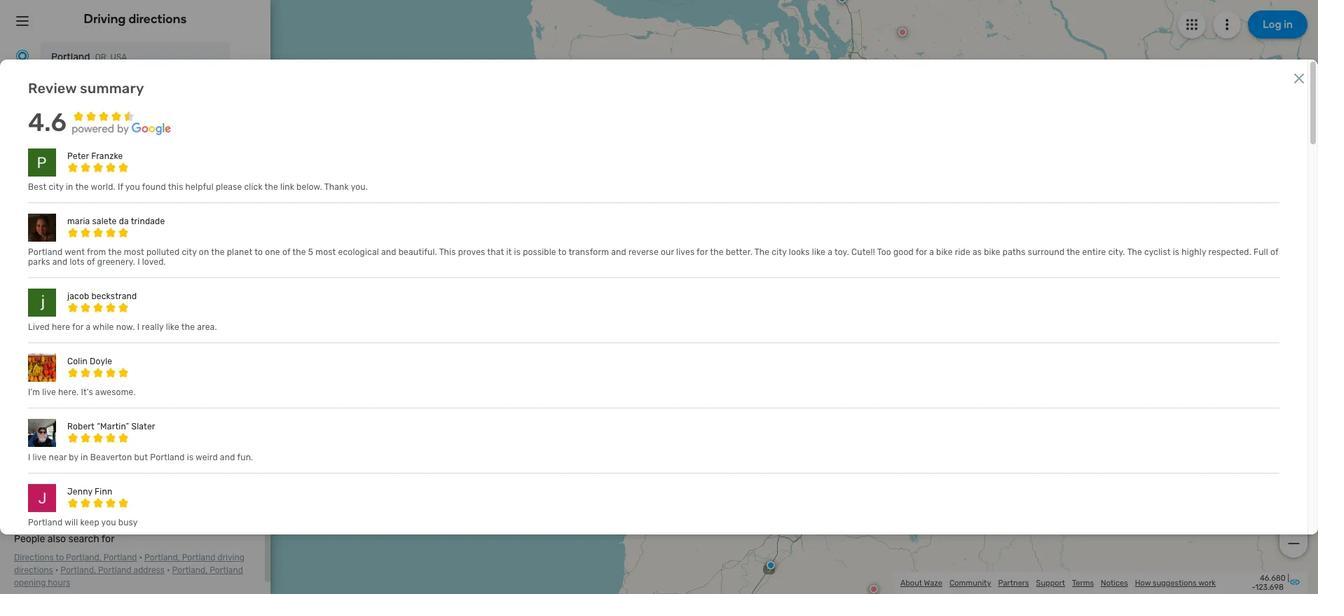 Task type: locate. For each thing, give the bounding box(es) containing it.
here.
[[58, 387, 79, 397]]

you right if
[[125, 182, 140, 192]]

lynnwood wa, usa
[[51, 86, 136, 98]]

peter
[[67, 151, 89, 161]]

the
[[755, 247, 770, 257], [1128, 247, 1143, 257]]

for right here
[[72, 322, 84, 332]]

0 vertical spatial live
[[42, 387, 56, 397]]

of right 'full'
[[1271, 247, 1279, 257]]

portland inside portland, portland driving directions
[[182, 553, 215, 563]]

1 vertical spatial live
[[33, 453, 47, 462]]

1 vertical spatial review summary
[[14, 230, 92, 242]]

portlandonline.com
[[42, 190, 131, 202]]

0 horizontal spatial or,
[[14, 108, 30, 120]]

for right 'search' at the bottom of the page
[[102, 534, 115, 546]]

opening
[[14, 578, 46, 588]]

portland, down directions to portland, portland link
[[61, 566, 96, 576]]

0 horizontal spatial a
[[86, 322, 91, 332]]

5
[[308, 247, 313, 257]]

proves
[[458, 247, 485, 257]]

0 vertical spatial or,
[[95, 53, 108, 62]]

review summary up went
[[14, 230, 92, 242]]

city left the looks at the right of the page
[[772, 247, 787, 257]]

a left 'while'
[[86, 322, 91, 332]]

1 vertical spatial or,
[[14, 108, 30, 120]]

portland, up address
[[144, 553, 180, 563]]

location image
[[14, 83, 31, 100]]

1 horizontal spatial bike
[[984, 247, 1001, 257]]

in down the peter in the left of the page
[[66, 182, 73, 192]]

portland, portland driving directions link
[[14, 553, 245, 576]]

2 most from the left
[[316, 247, 336, 257]]

found
[[142, 182, 166, 192]]

jacob beckstrand
[[67, 291, 137, 301]]

thank
[[324, 182, 349, 192]]

i left loved.
[[137, 257, 140, 267]]

city left on on the top of the page
[[182, 247, 197, 257]]

0 horizontal spatial of
[[87, 257, 95, 267]]

8 photos
[[14, 367, 55, 379]]

usa
[[110, 53, 127, 62], [919, 67, 937, 78], [119, 88, 136, 97], [32, 108, 51, 120]]

show reviews
[[14, 327, 77, 339]]

if
[[118, 182, 123, 192]]

toy.
[[835, 247, 850, 257]]

wa, inside the lynnwood wa, usa
[[103, 88, 117, 97]]

from
[[87, 247, 106, 257]]

portland, down 'search' at the bottom of the page
[[66, 553, 101, 563]]

i right now.
[[137, 322, 140, 332]]

0 horizontal spatial bike
[[937, 247, 953, 257]]

0 horizontal spatial you
[[101, 518, 116, 528]]

for
[[697, 247, 708, 257], [916, 247, 928, 257], [72, 322, 84, 332], [102, 534, 115, 546]]

is right it
[[514, 247, 521, 257]]

portland, for portland, portland address
[[61, 566, 96, 576]]

"martin"
[[97, 422, 129, 432]]

search
[[68, 534, 99, 546]]

0 horizontal spatial in
[[66, 182, 73, 192]]

or, down location icon
[[14, 108, 30, 120]]

wa, for lynnwood,
[[902, 67, 917, 78]]

but
[[134, 453, 148, 462]]

or, up the lynnwood wa, usa
[[95, 53, 108, 62]]

1 horizontal spatial like
[[812, 247, 826, 257]]

like
[[812, 247, 826, 257], [166, 322, 179, 332]]

to left 'one'
[[255, 247, 263, 257]]

portland went from the most polluted city on the planet to one of the 5 most ecological and beautiful. this proves that it is possible to transform and reverse our lives for the better. the city looks like a toy. cute!! too good for a bike ride as bike paths surround the entire city. the cyclist is highly respected. full of parks and lots of greenery. i loved.
[[28, 247, 1279, 267]]

0 vertical spatial you
[[125, 182, 140, 192]]

2 bike from the left
[[984, 247, 1001, 257]]

the right "better."
[[755, 247, 770, 257]]

1 horizontal spatial the
[[1128, 247, 1143, 257]]

usa for lynnwood,
[[919, 67, 937, 78]]

2 horizontal spatial of
[[1271, 247, 1279, 257]]

i left the near
[[28, 453, 30, 462]]

usa inside the lynnwood wa, usa
[[119, 88, 136, 97]]

the left link
[[265, 182, 278, 192]]

123.698
[[1256, 583, 1284, 592]]

suggestions
[[1153, 579, 1197, 588]]

0 horizontal spatial like
[[166, 322, 179, 332]]

-
[[1252, 583, 1256, 592]]

0 vertical spatial wa,
[[902, 67, 917, 78]]

usa right lynnwood,
[[919, 67, 937, 78]]

1 vertical spatial in
[[81, 453, 88, 462]]

one
[[265, 247, 280, 257]]

1 horizontal spatial most
[[316, 247, 336, 257]]

1 horizontal spatial wa,
[[902, 67, 917, 78]]

1 vertical spatial directions
[[14, 566, 53, 576]]

0 vertical spatial review
[[28, 80, 77, 97]]

surround
[[1028, 247, 1065, 257]]

beautiful.
[[399, 247, 437, 257]]

photos
[[23, 367, 55, 379]]

support link
[[1037, 579, 1066, 588]]

review up parks
[[14, 230, 47, 242]]

cyclist
[[1145, 247, 1171, 257]]

looks
[[789, 247, 810, 257]]

4.6 down location icon
[[28, 108, 67, 138]]

possible
[[523, 247, 556, 257]]

1 vertical spatial review
[[14, 230, 47, 242]]

greenery.
[[97, 257, 135, 267]]

summary down 'maria'
[[49, 230, 92, 242]]

address
[[134, 566, 165, 576]]

most right 5
[[316, 247, 336, 257]]

4.6 right polluted
[[180, 241, 240, 288]]

review up the or, usa
[[28, 80, 77, 97]]

terms link
[[1073, 579, 1094, 588]]

0 vertical spatial directions
[[129, 11, 187, 27]]

about waze link
[[901, 579, 943, 588]]

current location image
[[14, 48, 31, 64]]

the left 5
[[293, 247, 306, 257]]

directions right driving
[[129, 11, 187, 27]]

image 3 of portland, portland image
[[134, 388, 191, 445]]

live left the near
[[33, 453, 47, 462]]

0 horizontal spatial the
[[755, 247, 770, 257]]

trindade
[[131, 216, 165, 226]]

0 vertical spatial 4.6
[[28, 108, 67, 138]]

1 horizontal spatial 4.6
[[180, 241, 240, 288]]

lives
[[677, 247, 695, 257]]

1 horizontal spatial city
[[182, 247, 197, 257]]

0 horizontal spatial directions
[[14, 566, 53, 576]]

i live near by in beaverton but portland is weird and fun.
[[28, 453, 253, 462]]

1 horizontal spatial you
[[125, 182, 140, 192]]

busy
[[118, 518, 138, 528]]

for right lives
[[697, 247, 708, 257]]

usa down driving
[[110, 53, 127, 62]]

1 vertical spatial wa,
[[103, 88, 117, 97]]

or, usa
[[14, 108, 51, 120]]

usa down the portland or, usa
[[119, 88, 136, 97]]

click
[[244, 182, 263, 192]]

wa, right lynnwood,
[[902, 67, 917, 78]]

usa for lynnwood
[[119, 88, 136, 97]]

and
[[381, 247, 397, 257], [611, 247, 627, 257], [52, 257, 68, 267], [220, 453, 235, 462]]

0 vertical spatial review summary
[[28, 80, 144, 97]]

a right good
[[930, 247, 935, 257]]

of right 'one'
[[282, 247, 291, 257]]

will
[[65, 518, 78, 528]]

0 vertical spatial i
[[137, 257, 140, 267]]

0 horizontal spatial wa,
[[103, 88, 117, 97]]

is left highly
[[1173, 247, 1180, 257]]

0 vertical spatial like
[[812, 247, 826, 257]]

portland inside portland went from the most polluted city on the planet to one of the 5 most ecological and beautiful. this proves that it is possible to transform and reverse our lives for the better. the city looks like a toy. cute!! too good for a bike ride as bike paths surround the entire city. the cyclist is highly respected. full of parks and lots of greenery. i loved.
[[28, 247, 63, 257]]

0 horizontal spatial is
[[187, 453, 194, 462]]

portland, right address
[[172, 566, 208, 576]]

bike right as
[[984, 247, 1001, 257]]

1 horizontal spatial or,
[[95, 53, 108, 62]]

to down also
[[56, 553, 64, 563]]

directions down directions
[[14, 566, 53, 576]]

is
[[514, 247, 521, 257], [1173, 247, 1180, 257], [187, 453, 194, 462]]

waze
[[924, 579, 943, 588]]

review summary down the portland or, usa
[[28, 80, 144, 97]]

portland, portland address
[[61, 566, 165, 576]]

city.
[[1109, 247, 1126, 257]]

a
[[828, 247, 833, 257], [930, 247, 935, 257], [86, 322, 91, 332]]

usa for portland
[[110, 53, 127, 62]]

2 horizontal spatial a
[[930, 247, 935, 257]]

directions
[[129, 11, 187, 27], [14, 566, 53, 576]]

driving
[[84, 11, 126, 27]]

partners
[[999, 579, 1030, 588]]

it's
[[81, 387, 93, 397]]

a left toy.
[[828, 247, 833, 257]]

1 horizontal spatial of
[[282, 247, 291, 257]]

2 horizontal spatial city
[[772, 247, 787, 257]]

summary
[[80, 80, 144, 97], [49, 230, 92, 242]]

most left polluted
[[124, 247, 144, 257]]

most
[[124, 247, 144, 257], [316, 247, 336, 257]]

wa, right lynnwood
[[103, 88, 117, 97]]

the
[[75, 182, 89, 192], [265, 182, 278, 192], [108, 247, 122, 257], [211, 247, 225, 257], [293, 247, 306, 257], [710, 247, 724, 257], [1067, 247, 1081, 257], [181, 322, 195, 332]]

like right the looks at the right of the page
[[812, 247, 826, 257]]

world.
[[91, 182, 116, 192]]

bike left ride on the right top
[[937, 247, 953, 257]]

about
[[901, 579, 923, 588]]

directions inside portland, portland driving directions
[[14, 566, 53, 576]]

driving directions
[[84, 11, 187, 27]]

portland inside portland, portland opening hours
[[210, 566, 243, 576]]

city right best
[[49, 182, 64, 192]]

city
[[49, 182, 64, 192], [182, 247, 197, 257], [772, 247, 787, 257]]

portland, inside portland, portland opening hours
[[172, 566, 208, 576]]

directions
[[14, 553, 54, 563]]

zoom out image
[[1285, 536, 1303, 552]]

0 horizontal spatial most
[[124, 247, 144, 257]]

live right i'm
[[42, 387, 56, 397]]

in
[[66, 182, 73, 192], [81, 453, 88, 462]]

portland, inside portland, portland driving directions
[[144, 553, 180, 563]]

0 vertical spatial in
[[66, 182, 73, 192]]

portland, for portland, portland opening hours
[[172, 566, 208, 576]]

2 horizontal spatial is
[[1173, 247, 1180, 257]]

of right lots
[[87, 257, 95, 267]]

below.
[[297, 182, 322, 192]]

usa inside the portland or, usa
[[110, 53, 127, 62]]

like right really
[[166, 322, 179, 332]]

in right by
[[81, 453, 88, 462]]

1 bike from the left
[[937, 247, 953, 257]]

to right possible
[[558, 247, 567, 257]]

you right keep
[[101, 518, 116, 528]]

work
[[1199, 579, 1216, 588]]

computer image
[[14, 188, 31, 205]]

0 horizontal spatial city
[[49, 182, 64, 192]]

the right city.
[[1128, 247, 1143, 257]]

finn
[[95, 487, 112, 497]]

image 7 of portland, portland image
[[134, 448, 191, 505]]

8
[[14, 367, 20, 379]]

summary down the portland or, usa
[[80, 80, 144, 97]]

portland or, usa
[[51, 51, 127, 63]]

it
[[506, 247, 512, 257]]

is left the weird
[[187, 453, 194, 462]]

image 8 of portland, portland image
[[194, 448, 251, 505]]



Task type: describe. For each thing, give the bounding box(es) containing it.
image 2 of portland, portland image
[[74, 388, 131, 445]]

2 the from the left
[[1128, 247, 1143, 257]]

the left "better."
[[710, 247, 724, 257]]

portland, portland address link
[[61, 566, 165, 576]]

good
[[894, 247, 914, 257]]

reviews
[[42, 327, 77, 339]]

colin
[[67, 357, 88, 366]]

people also search for
[[14, 534, 115, 546]]

2 vertical spatial i
[[28, 453, 30, 462]]

the left entire
[[1067, 247, 1081, 257]]

1 most from the left
[[124, 247, 144, 257]]

image 6 of portland, portland image
[[74, 448, 131, 505]]

0 horizontal spatial 4.6
[[28, 108, 67, 138]]

cute!!
[[852, 247, 876, 257]]

image 5 of portland, portland image
[[14, 448, 71, 505]]

partners link
[[999, 579, 1030, 588]]

fun.
[[237, 453, 253, 462]]

link
[[280, 182, 294, 192]]

and left reverse
[[611, 247, 627, 257]]

beckstrand
[[91, 291, 137, 301]]

for right good
[[916, 247, 928, 257]]

by
[[69, 453, 78, 462]]

image 4 of portland, portland image
[[194, 388, 251, 445]]

polluted
[[147, 247, 180, 257]]

wa, for lynnwood
[[103, 88, 117, 97]]

really
[[142, 322, 164, 332]]

the left world. at the top of the page
[[75, 182, 89, 192]]

1 vertical spatial summary
[[49, 230, 92, 242]]

parks
[[28, 257, 50, 267]]

portland will keep you busy
[[28, 518, 138, 528]]

portland, portland opening hours
[[14, 566, 243, 588]]

live for near
[[33, 453, 47, 462]]

how suggestions work link
[[1136, 579, 1216, 588]]

1 vertical spatial i
[[137, 322, 140, 332]]

too
[[877, 247, 892, 257]]

portlandonline.com link
[[42, 190, 131, 202]]

driving
[[218, 553, 245, 563]]

portland, for portland, portland driving directions
[[144, 553, 180, 563]]

1 vertical spatial 4.6
[[180, 241, 240, 288]]

as
[[973, 247, 982, 257]]

ecological
[[338, 247, 379, 257]]

usa down lynnwood
[[32, 108, 51, 120]]

and left lots
[[52, 257, 68, 267]]

notices
[[1101, 579, 1129, 588]]

terms
[[1073, 579, 1094, 588]]

helpful
[[186, 182, 214, 192]]

better.
[[726, 247, 753, 257]]

and left fun.
[[220, 453, 235, 462]]

support
[[1037, 579, 1066, 588]]

slater
[[131, 422, 155, 432]]

1 horizontal spatial in
[[81, 453, 88, 462]]

on
[[199, 247, 209, 257]]

transform
[[569, 247, 609, 257]]

the right on on the top of the page
[[211, 247, 225, 257]]

maria salete da trindade
[[67, 216, 165, 226]]

lived here for a while now. i really like the area.
[[28, 322, 217, 332]]

highly
[[1182, 247, 1207, 257]]

best city in the world. if you found this helpful please click the link below. thank you.
[[28, 182, 368, 192]]

the left area.
[[181, 322, 195, 332]]

near
[[49, 453, 67, 462]]

notices link
[[1101, 579, 1129, 588]]

46.680 | -123.698
[[1252, 574, 1290, 592]]

1 vertical spatial you
[[101, 518, 116, 528]]

1 horizontal spatial directions
[[129, 11, 187, 27]]

weird
[[196, 453, 218, 462]]

2 horizontal spatial to
[[558, 247, 567, 257]]

keep
[[80, 518, 99, 528]]

0 horizontal spatial to
[[56, 553, 64, 563]]

1 horizontal spatial to
[[255, 247, 263, 257]]

colin doyle
[[67, 357, 112, 366]]

1 the from the left
[[755, 247, 770, 257]]

directions to portland, portland
[[14, 553, 137, 563]]

live for here.
[[42, 387, 56, 397]]

x image
[[1291, 70, 1308, 87]]

robert "martin" slater
[[67, 422, 155, 432]]

best
[[28, 182, 47, 192]]

1 horizontal spatial is
[[514, 247, 521, 257]]

lynnwood, wa, usa
[[854, 67, 937, 78]]

i inside portland went from the most polluted city on the planet to one of the 5 most ecological and beautiful. this proves that it is possible to transform and reverse our lives for the better. the city looks like a toy. cute!! too good for a bike ride as bike paths surround the entire city. the cyclist is highly respected. full of parks and lots of greenery. i loved.
[[137, 257, 140, 267]]

lots
[[70, 257, 85, 267]]

0 vertical spatial summary
[[80, 80, 144, 97]]

robert
[[67, 422, 95, 432]]

hours
[[48, 578, 70, 588]]

paths
[[1003, 247, 1026, 257]]

jenny
[[67, 487, 93, 497]]

da
[[119, 216, 129, 226]]

like inside portland went from the most polluted city on the planet to one of the 5 most ecological and beautiful. this proves that it is possible to transform and reverse our lives for the better. the city looks like a toy. cute!! too good for a bike ride as bike paths surround the entire city. the cyclist is highly respected. full of parks and lots of greenery. i loved.
[[812, 247, 826, 257]]

while
[[93, 322, 114, 332]]

show
[[14, 327, 39, 339]]

portland, portland driving directions
[[14, 553, 245, 576]]

now.
[[116, 322, 135, 332]]

how
[[1136, 579, 1151, 588]]

lived
[[28, 322, 50, 332]]

lynnwood,
[[854, 67, 900, 78]]

link image
[[1290, 577, 1301, 588]]

went
[[65, 247, 85, 257]]

ride
[[955, 247, 971, 257]]

maria
[[67, 216, 90, 226]]

that
[[487, 247, 504, 257]]

planet
[[227, 247, 253, 257]]

community
[[950, 579, 992, 588]]

or, inside the portland or, usa
[[95, 53, 108, 62]]

franzke
[[91, 151, 123, 161]]

community link
[[950, 579, 992, 588]]

directions to portland, portland link
[[14, 553, 137, 563]]

our
[[661, 247, 674, 257]]

respected.
[[1209, 247, 1252, 257]]

image 1 of portland, portland image
[[14, 388, 71, 445]]

awesome.
[[95, 387, 136, 397]]

i'm
[[28, 387, 40, 397]]

beaverton
[[90, 453, 132, 462]]

1 horizontal spatial a
[[828, 247, 833, 257]]

loved.
[[142, 257, 166, 267]]

and left the 'beautiful.'
[[381, 247, 397, 257]]

also
[[48, 534, 66, 546]]

here
[[52, 322, 70, 332]]

the right from
[[108, 247, 122, 257]]

reverse
[[629, 247, 659, 257]]

1 vertical spatial like
[[166, 322, 179, 332]]



Task type: vqa. For each thing, say whether or not it's contained in the screenshot.
Worth,
no



